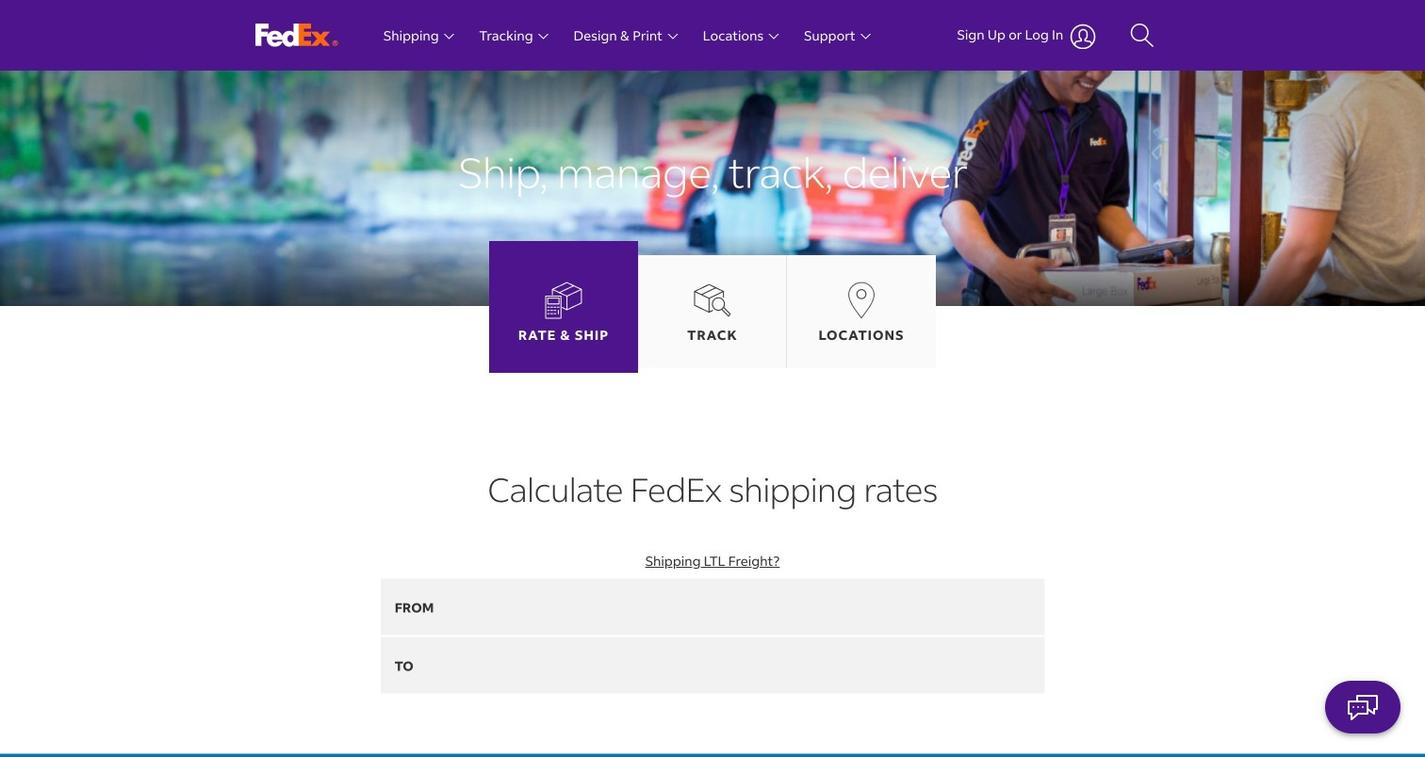 Task type: locate. For each thing, give the bounding box(es) containing it.
search image
[[1130, 22, 1155, 50]]

get tracking information tab
[[687, 327, 738, 344]]

get location information tab
[[819, 327, 904, 344]]

sign up or log in image
[[1070, 24, 1097, 49]]

tab list
[[489, 241, 936, 373]]

tab
[[489, 241, 638, 373], [638, 255, 787, 369], [787, 255, 936, 369]]



Task type: describe. For each thing, give the bounding box(es) containing it.
fedex logo image
[[255, 24, 338, 47]]

get rate and shipping details tab
[[518, 327, 609, 344]]

To address, type in the full address your mailing from. Then use the drop down that appears to select the best address match, below. If you cannot use drop down.  Call 1 800 4 6 3 3 3 3 9. text field
[[381, 638, 1045, 694]]

From address, type in the full address your mailing from. Then use the drop down that appears to select the best address match, below. If you cannot use drop down.  Call 1 800 4 6 3 3 3 3 9. text field
[[381, 579, 1045, 636]]



Task type: vqa. For each thing, say whether or not it's contained in the screenshot.
TEXT BOX
no



